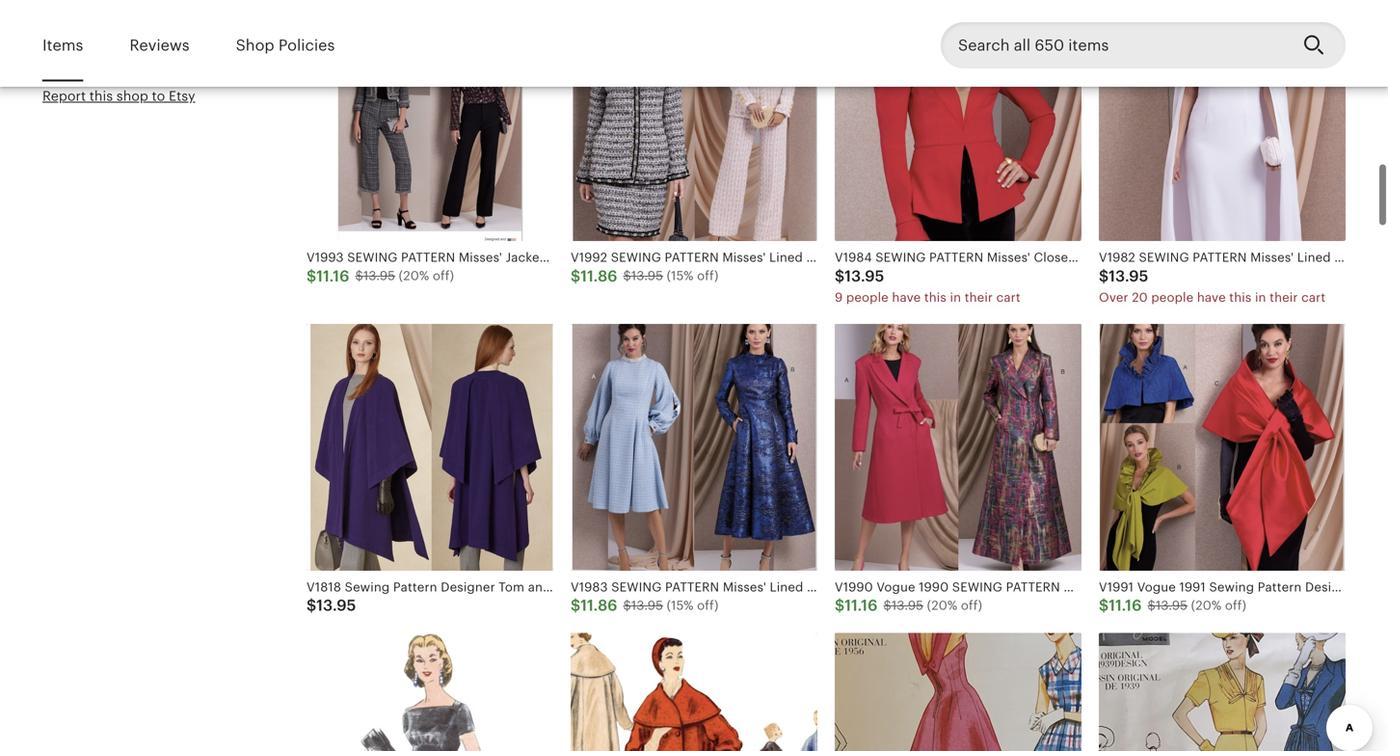 Task type: locate. For each thing, give the bounding box(es) containing it.
0 horizontal spatial in
[[950, 290, 962, 305]]

(15% down 16-
[[667, 269, 694, 283]]

2 horizontal spatial sizes
[[1187, 580, 1219, 594]]

2 26 from the left
[[1285, 580, 1300, 594]]

0 horizontal spatial cart
[[997, 290, 1021, 305]]

lined
[[770, 580, 804, 594], [1111, 580, 1145, 594]]

8- left 1990 at the right bottom of page
[[893, 580, 905, 594]]

13.95 inside $ 11.16 $ 13.95 (20% off)
[[1156, 598, 1188, 613]]

0 horizontal spatial pattern
[[401, 250, 456, 265]]

off) inside v1983 sewing pattern misses' lined dresses sizes 8-16 or 18-26 vogue 1983 $ 11.86 $ 13.95 (15% off)
[[697, 598, 719, 613]]

0 horizontal spatial 16
[[905, 580, 919, 594]]

sewing for 11.86
[[612, 580, 662, 594]]

in inside the "$ 13.95 9 people have this in their cart"
[[950, 290, 962, 305]]

or
[[648, 250, 661, 265], [922, 580, 935, 594], [1251, 580, 1264, 594]]

(15% up v1977 vogue 1977 sewing pattern vintage 1950's design 1955 wide collar lined coat sizes 6-14 or 16-24 image
[[667, 598, 694, 613]]

sewing right 1990 at the right bottom of page
[[953, 580, 1003, 594]]

2 horizontal spatial (20%
[[1192, 598, 1222, 613]]

1 horizontal spatial people
[[1152, 290, 1194, 305]]

or inside v1983 sewing pattern misses' lined dresses sizes 8-16 or 18-26 vogue 1983 $ 11.86 $ 13.95 (15% off)
[[922, 580, 935, 594]]

people right '9'
[[847, 290, 889, 305]]

1 horizontal spatial 18-
[[1267, 580, 1285, 594]]

or right coats
[[1251, 580, 1264, 594]]

sizes inside v1990 vogue 1990 sewing pattern misses' lined coats sizes 8-16 or 18-26 $ 11.16 $ 13.95 (20% off)
[[1187, 580, 1219, 594]]

2 horizontal spatial or
[[1251, 580, 1264, 594]]

1 horizontal spatial vogue
[[877, 580, 916, 594]]

have right 20
[[1198, 290, 1227, 305]]

11.86 inside v1983 sewing pattern misses' lined dresses sizes 8-16 or 18-26 vogue 1983 $ 11.86 $ 13.95 (15% off)
[[581, 597, 618, 614]]

2 their from the left
[[1270, 290, 1299, 305]]

13.95 inside v1983 sewing pattern misses' lined dresses sizes 8-16 or 18-26 vogue 1983 $ 11.86 $ 13.95 (15% off)
[[632, 598, 664, 613]]

1 18- from the left
[[938, 580, 956, 594]]

sizes right 'dresses'
[[858, 580, 890, 594]]

2 horizontal spatial vogue
[[974, 580, 1013, 594]]

2 horizontal spatial 11.16
[[1109, 597, 1142, 614]]

2 11.86 from the top
[[581, 597, 618, 614]]

cart
[[997, 290, 1021, 305], [1302, 290, 1326, 305]]

11.16 for v1990 vogue 1990 sewing pattern misses' lined coats sizes 8-16 or 18-26 $ 11.16 $ 13.95 (20% off)
[[845, 597, 878, 614]]

8- up $ 11.16 $ 13.95 (20% off)
[[1222, 580, 1234, 594]]

people inside the "$ 13.95 9 people have this in their cart"
[[847, 290, 889, 305]]

0 horizontal spatial or
[[648, 250, 661, 265]]

have right '9'
[[893, 290, 921, 305]]

sewing for 11.16
[[347, 250, 398, 265]]

1 vertical spatial 11.86
[[581, 597, 618, 614]]

pattern inside v1990 vogue 1990 sewing pattern misses' lined coats sizes 8-16 or 18-26 $ 11.16 $ 13.95 (20% off)
[[1007, 580, 1061, 594]]

misses' inside v1990 vogue 1990 sewing pattern misses' lined coats sizes 8-16 or 18-26 $ 11.16 $ 13.95 (20% off)
[[1064, 580, 1108, 594]]

pattern inside "v1993 sewing pattern misses' jacket pants sizes 6-14 or 16-24 vogue 1993 $ 11.16 $ 13.95 (20% off)"
[[401, 250, 456, 265]]

13.95
[[845, 267, 885, 285], [1109, 267, 1149, 285], [364, 269, 396, 283], [632, 269, 664, 283], [317, 597, 356, 614], [632, 598, 664, 613], [892, 598, 924, 613], [1156, 598, 1188, 613]]

16
[[905, 580, 919, 594], [1234, 580, 1248, 594]]

1 horizontal spatial (20%
[[928, 598, 958, 613]]

pattern for 11.16
[[401, 250, 456, 265]]

16-
[[665, 250, 682, 265]]

or for 11.16
[[648, 250, 661, 265]]

v1990
[[835, 580, 874, 594]]

11.86 down v1983
[[581, 597, 618, 614]]

report this shop to etsy
[[42, 88, 195, 104]]

1 horizontal spatial lined
[[1111, 580, 1145, 594]]

16 left 1990 at the right bottom of page
[[905, 580, 919, 594]]

26 inside v1990 vogue 1990 sewing pattern misses' lined coats sizes 8-16 or 18-26 $ 11.16 $ 13.95 (20% off)
[[1285, 580, 1300, 594]]

vogue left 1990 at the right bottom of page
[[877, 580, 916, 594]]

have
[[893, 290, 921, 305], [1198, 290, 1227, 305]]

report
[[42, 88, 86, 104]]

misses' right 1983
[[1064, 580, 1108, 594]]

14
[[632, 250, 645, 265]]

13.95 inside v1990 vogue 1990 sewing pattern misses' lined coats sizes 8-16 or 18-26 $ 11.16 $ 13.95 (20% off)
[[892, 598, 924, 613]]

13.95 inside "v1993 sewing pattern misses' jacket pants sizes 6-14 or 16-24 vogue 1993 $ 11.16 $ 13.95 (20% off)"
[[364, 269, 396, 283]]

(15%
[[667, 269, 694, 283], [667, 598, 694, 613]]

1 8- from the left
[[893, 580, 905, 594]]

off)
[[433, 269, 454, 283], [697, 269, 719, 283], [697, 598, 719, 613], [961, 598, 983, 613], [1226, 598, 1247, 613]]

(15% inside v1983 sewing pattern misses' lined dresses sizes 8-16 or 18-26 vogue 1983 $ 11.86 $ 13.95 (15% off)
[[667, 598, 694, 613]]

v1993
[[307, 250, 344, 265]]

9
[[835, 290, 843, 305]]

$ inside $ 11.86 $ 13.95 (15% off)
[[624, 269, 632, 283]]

lined left 'dresses'
[[770, 580, 804, 594]]

11.86
[[581, 267, 618, 285], [581, 597, 618, 614]]

$ 11.86 $ 13.95 (15% off)
[[571, 267, 719, 285]]

2 16 from the left
[[1234, 580, 1248, 594]]

0 horizontal spatial vogue
[[700, 250, 739, 265]]

sewing right v1983
[[612, 580, 662, 594]]

11.16 inside "v1993 sewing pattern misses' jacket pants sizes 6-14 or 16-24 vogue 1993 $ 11.16 $ 13.95 (20% off)"
[[317, 267, 350, 285]]

v1993 sewing pattern misses' jacket pants sizes 6-14 or 16-24 vogue 1993 $ 11.16 $ 13.95 (20% off)
[[307, 250, 771, 285]]

1 vertical spatial (15%
[[667, 598, 694, 613]]

this
[[89, 88, 113, 104], [925, 290, 947, 305], [1230, 290, 1252, 305]]

v1979 vogue 1977 sewing pattern vintage 1950's design 1957 easy slim fitted dress sizes 8-16 or 18-26 vogue 1979 image
[[307, 633, 554, 751]]

1 horizontal spatial their
[[1270, 290, 1299, 305]]

misses'
[[459, 250, 502, 265], [723, 580, 767, 594], [1064, 580, 1108, 594]]

1993
[[743, 250, 771, 265]]

16 up $ 11.16 $ 13.95 (20% off)
[[1234, 580, 1248, 594]]

0 horizontal spatial sewing
[[347, 250, 398, 265]]

shop policies
[[236, 37, 335, 54]]

1 horizontal spatial this
[[925, 290, 947, 305]]

(20%
[[399, 269, 429, 283], [928, 598, 958, 613], [1192, 598, 1222, 613]]

v1983
[[571, 580, 608, 594]]

or right 14
[[648, 250, 661, 265]]

1 (15% from the top
[[667, 269, 694, 283]]

sizes up $ 11.16 $ 13.95 (20% off)
[[1187, 580, 1219, 594]]

1 16 from the left
[[905, 580, 919, 594]]

1 horizontal spatial have
[[1198, 290, 1227, 305]]

2 (15% from the top
[[667, 598, 694, 613]]

shop policies link
[[236, 23, 335, 68]]

1 horizontal spatial in
[[1256, 290, 1267, 305]]

shop
[[117, 88, 148, 104]]

2 8- from the left
[[1222, 580, 1234, 594]]

11.86 down pants
[[581, 267, 618, 285]]

vogue inside v1990 vogue 1990 sewing pattern misses' lined coats sizes 8-16 or 18-26 $ 11.16 $ 13.95 (20% off)
[[877, 580, 916, 594]]

lined inside v1990 vogue 1990 sewing pattern misses' lined coats sizes 8-16 or 18-26 $ 11.16 $ 13.95 (20% off)
[[1111, 580, 1145, 594]]

0 vertical spatial 11.86
[[581, 267, 618, 285]]

misses' inside v1983 sewing pattern misses' lined dresses sizes 8-16 or 18-26 vogue 1983 $ 11.86 $ 13.95 (15% off)
[[723, 580, 767, 594]]

1 horizontal spatial or
[[922, 580, 935, 594]]

1 horizontal spatial 11.16
[[845, 597, 878, 614]]

misses' inside "v1993 sewing pattern misses' jacket pants sizes 6-14 or 16-24 vogue 1993 $ 11.16 $ 13.95 (20% off)"
[[459, 250, 502, 265]]

1 horizontal spatial 16
[[1234, 580, 1248, 594]]

1 horizontal spatial cart
[[1302, 290, 1326, 305]]

1 have from the left
[[893, 290, 921, 305]]

vogue
[[700, 250, 739, 265], [877, 580, 916, 594], [974, 580, 1013, 594]]

2 cart from the left
[[1302, 290, 1326, 305]]

1 lined from the left
[[770, 580, 804, 594]]

1 26 from the left
[[956, 580, 971, 594]]

(20% inside "v1993 sewing pattern misses' jacket pants sizes 6-14 or 16-24 vogue 1993 $ 11.16 $ 13.95 (20% off)"
[[399, 269, 429, 283]]

items
[[42, 37, 83, 54]]

sizes for 11.86
[[858, 580, 890, 594]]

11.16
[[317, 267, 350, 285], [845, 597, 878, 614], [1109, 597, 1142, 614]]

pattern inside v1983 sewing pattern misses' lined dresses sizes 8-16 or 18-26 vogue 1983 $ 11.86 $ 13.95 (15% off)
[[666, 580, 720, 594]]

26 inside v1983 sewing pattern misses' lined dresses sizes 8-16 or 18-26 vogue 1983 $ 11.86 $ 13.95 (15% off)
[[956, 580, 971, 594]]

2 in from the left
[[1256, 290, 1267, 305]]

1 in from the left
[[950, 290, 962, 305]]

sewing
[[347, 250, 398, 265], [612, 580, 662, 594], [953, 580, 1003, 594]]

0 horizontal spatial (20%
[[399, 269, 429, 283]]

sizes
[[585, 250, 616, 265], [858, 580, 890, 594], [1187, 580, 1219, 594]]

13.95 inside the "$ 13.95 9 people have this in their cart"
[[845, 267, 885, 285]]

0 horizontal spatial this
[[89, 88, 113, 104]]

11.16 inside v1990 vogue 1990 sewing pattern misses' lined coats sizes 8-16 or 18-26 $ 11.16 $ 13.95 (20% off)
[[845, 597, 878, 614]]

2 horizontal spatial misses'
[[1064, 580, 1108, 594]]

1983
[[1017, 580, 1046, 594]]

1 horizontal spatial sewing
[[612, 580, 662, 594]]

0 horizontal spatial their
[[965, 290, 994, 305]]

or right v1990
[[922, 580, 935, 594]]

sizes inside "v1993 sewing pattern misses' jacket pants sizes 6-14 or 16-24 vogue 1993 $ 11.16 $ 13.95 (20% off)"
[[585, 250, 616, 265]]

18- inside v1983 sewing pattern misses' lined dresses sizes 8-16 or 18-26 vogue 1983 $ 11.86 $ 13.95 (15% off)
[[938, 580, 956, 594]]

their
[[965, 290, 994, 305], [1270, 290, 1299, 305]]

1 people from the left
[[847, 290, 889, 305]]

0 horizontal spatial misses'
[[459, 250, 502, 265]]

misses' left jacket
[[459, 250, 502, 265]]

0 horizontal spatial people
[[847, 290, 889, 305]]

people inside $ 13.95 over 20 people have this in their cart
[[1152, 290, 1194, 305]]

0 horizontal spatial sizes
[[585, 250, 616, 265]]

0 horizontal spatial have
[[893, 290, 921, 305]]

$ 13.95 9 people have this in their cart
[[835, 267, 1021, 305]]

vogue right 24
[[700, 250, 739, 265]]

sewing inside "v1993 sewing pattern misses' jacket pants sizes 6-14 or 16-24 vogue 1993 $ 11.16 $ 13.95 (20% off)"
[[347, 250, 398, 265]]

in
[[950, 290, 962, 305], [1256, 290, 1267, 305]]

sizes left 6-
[[585, 250, 616, 265]]

v1991 vogue 1991 sewing pattern designer tom and linda platt easy misses' wraps  sizes 8-18 (s-l) image
[[1100, 324, 1346, 571]]

coats
[[1148, 580, 1184, 594]]

2 horizontal spatial pattern
[[1007, 580, 1061, 594]]

26
[[956, 580, 971, 594], [1285, 580, 1300, 594]]

off) for v1993 sewing pattern misses' jacket pants sizes 6-14 or 16-24 vogue 1993 $ 11.16 $ 13.95 (20% off)
[[433, 269, 454, 283]]

1 horizontal spatial misses'
[[723, 580, 767, 594]]

1 horizontal spatial 26
[[1285, 580, 1300, 594]]

(20% inside v1990 vogue 1990 sewing pattern misses' lined coats sizes 8-16 or 18-26 $ 11.16 $ 13.95 (20% off)
[[928, 598, 958, 613]]

or inside "v1993 sewing pattern misses' jacket pants sizes 6-14 or 16-24 vogue 1993 $ 11.16 $ 13.95 (20% off)"
[[648, 250, 661, 265]]

cart inside the "$ 13.95 9 people have this in their cart"
[[997, 290, 1021, 305]]

1 their from the left
[[965, 290, 994, 305]]

vogue inside "v1993 sewing pattern misses' jacket pants sizes 6-14 or 16-24 vogue 1993 $ 11.16 $ 13.95 (20% off)"
[[700, 250, 739, 265]]

off) inside "v1993 sewing pattern misses' jacket pants sizes 6-14 or 16-24 vogue 1993 $ 11.16 $ 13.95 (20% off)"
[[433, 269, 454, 283]]

shop
[[236, 37, 275, 54]]

sizes inside v1983 sewing pattern misses' lined dresses sizes 8-16 or 18-26 vogue 1983 $ 11.86 $ 13.95 (15% off)
[[858, 580, 890, 594]]

8-
[[893, 580, 905, 594], [1222, 580, 1234, 594]]

0 horizontal spatial 8-
[[893, 580, 905, 594]]

vogue inside v1983 sewing pattern misses' lined dresses sizes 8-16 or 18-26 vogue 1983 $ 11.86 $ 13.95 (15% off)
[[974, 580, 1013, 594]]

11.16 for v1993 sewing pattern misses' jacket pants sizes 6-14 or 16-24 vogue 1993 $ 11.16 $ 13.95 (20% off)
[[317, 267, 350, 285]]

2 horizontal spatial sewing
[[953, 580, 1003, 594]]

1 horizontal spatial pattern
[[666, 580, 720, 594]]

2 people from the left
[[1152, 290, 1194, 305]]

2 horizontal spatial this
[[1230, 290, 1252, 305]]

pattern
[[401, 250, 456, 265], [666, 580, 720, 594], [1007, 580, 1061, 594]]

8- inside v1990 vogue 1990 sewing pattern misses' lined coats sizes 8-16 or 18-26 $ 11.16 $ 13.95 (20% off)
[[1222, 580, 1234, 594]]

2 have from the left
[[1198, 290, 1227, 305]]

1 horizontal spatial sizes
[[858, 580, 890, 594]]

misses' for 11.16
[[459, 250, 502, 265]]

0 horizontal spatial 26
[[956, 580, 971, 594]]

0 horizontal spatial 11.16
[[317, 267, 350, 285]]

$
[[307, 267, 317, 285], [571, 267, 581, 285], [835, 267, 845, 285], [1100, 267, 1109, 285], [355, 269, 364, 283], [624, 269, 632, 283], [307, 597, 317, 614], [571, 597, 581, 614], [835, 597, 845, 614], [1100, 597, 1109, 614], [624, 598, 632, 613], [884, 598, 892, 613], [1148, 598, 1156, 613]]

off) inside $ 11.86 $ 13.95 (15% off)
[[697, 269, 719, 283]]

items link
[[42, 23, 83, 68]]

1 horizontal spatial 8-
[[1222, 580, 1234, 594]]

lined left coats
[[1111, 580, 1145, 594]]

off) inside v1990 vogue 1990 sewing pattern misses' lined coats sizes 8-16 or 18-26 $ 11.16 $ 13.95 (20% off)
[[961, 598, 983, 613]]

people right 20
[[1152, 290, 1194, 305]]

their inside $ 13.95 over 20 people have this in their cart
[[1270, 290, 1299, 305]]

18-
[[938, 580, 956, 594], [1267, 580, 1285, 594]]

13.95 inside $ 13.95 over 20 people have this in their cart
[[1109, 267, 1149, 285]]

0 horizontal spatial 18-
[[938, 580, 956, 594]]

2 18- from the left
[[1267, 580, 1285, 594]]

vogue left 1983
[[974, 580, 1013, 594]]

people
[[847, 290, 889, 305], [1152, 290, 1194, 305]]

sewing inside v1983 sewing pattern misses' lined dresses sizes 8-16 or 18-26 vogue 1983 $ 11.86 $ 13.95 (15% off)
[[612, 580, 662, 594]]

misses' left 'dresses'
[[723, 580, 767, 594]]

0 vertical spatial (15%
[[667, 269, 694, 283]]

$ inside $ 11.16 $ 13.95 (20% off)
[[1148, 598, 1156, 613]]

0 horizontal spatial lined
[[770, 580, 804, 594]]

2 lined from the left
[[1111, 580, 1145, 594]]

(20% for v1990 vogue 1990 sewing pattern misses' lined coats sizes 8-16 or 18-26 $ 11.16 $ 13.95 (20% off)
[[928, 598, 958, 613]]

have inside $ 13.95 over 20 people have this in their cart
[[1198, 290, 1227, 305]]

1 cart from the left
[[997, 290, 1021, 305]]

sewing right v1993
[[347, 250, 398, 265]]

16 inside v1990 vogue 1990 sewing pattern misses' lined coats sizes 8-16 or 18-26 $ 11.16 $ 13.95 (20% off)
[[1234, 580, 1248, 594]]



Task type: vqa. For each thing, say whether or not it's contained in the screenshot.
The $ 13.95 9 People Have This In Their Cart
yes



Task type: describe. For each thing, give the bounding box(es) containing it.
v1993 sewing pattern misses' jacket pants sizes 6-14 or 16-24 vogue 1993 image
[[307, 0, 554, 241]]

18- inside v1990 vogue 1990 sewing pattern misses' lined coats sizes 8-16 or 18-26 $ 11.16 $ 13.95 (20% off)
[[1267, 580, 1285, 594]]

over
[[1100, 290, 1129, 305]]

(20% inside $ 11.16 $ 13.95 (20% off)
[[1192, 598, 1222, 613]]

6-
[[620, 250, 632, 265]]

v1983 sewing pattern misses' lined dresses sizes 8-16 or 18-26 vogue 1983 image
[[571, 324, 818, 571]]

13.95 inside $ 11.86 $ 13.95 (15% off)
[[632, 269, 664, 283]]

24
[[682, 250, 697, 265]]

20
[[1133, 290, 1149, 305]]

v1977 vogue 1977 sewing pattern vintage 1950's design 1955 wide collar lined coat sizes 6-14 or 16-24 image
[[571, 633, 818, 751]]

misses' for 11.86
[[723, 580, 767, 594]]

(15% inside $ 11.86 $ 13.95 (15% off)
[[667, 269, 694, 283]]

etsy
[[169, 88, 195, 104]]

off) inside $ 11.16 $ 13.95 (20% off)
[[1226, 598, 1247, 613]]

pants
[[548, 250, 581, 265]]

policies
[[279, 37, 335, 54]]

this inside $ 13.95 over 20 people have this in their cart
[[1230, 290, 1252, 305]]

off) for v1983 sewing pattern misses' lined dresses sizes 8-16 or 18-26 vogue 1983 $ 11.86 $ 13.95 (15% off)
[[697, 598, 719, 613]]

in inside $ 13.95 over 20 people have this in their cart
[[1256, 290, 1267, 305]]

$ 13.95
[[307, 597, 356, 614]]

(20% for v1993 sewing pattern misses' jacket pants sizes 6-14 or 16-24 vogue 1993 $ 11.16 $ 13.95 (20% off)
[[399, 269, 429, 283]]

or for 11.86
[[922, 580, 935, 594]]

cart inside $ 13.95 over 20 people have this in their cart
[[1302, 290, 1326, 305]]

or inside v1990 vogue 1990 sewing pattern misses' lined coats sizes 8-16 or 18-26 $ 11.16 $ 13.95 (20% off)
[[1251, 580, 1264, 594]]

v1983 sewing pattern misses' lined dresses sizes 8-16 or 18-26 vogue 1983 $ 11.86 $ 13.95 (15% off)
[[571, 580, 1046, 614]]

16 inside v1983 sewing pattern misses' lined dresses sizes 8-16 or 18-26 vogue 1983 $ 11.86 $ 13.95 (15% off)
[[905, 580, 919, 594]]

off) for v1990 vogue 1990 sewing pattern misses' lined coats sizes 8-16 or 18-26 $ 11.16 $ 13.95 (20% off)
[[961, 598, 983, 613]]

Search all 650 items text field
[[941, 22, 1289, 69]]

lined inside v1983 sewing pattern misses' lined dresses sizes 8-16 or 18-26 vogue 1983 $ 11.86 $ 13.95 (15% off)
[[770, 580, 804, 594]]

1990
[[919, 580, 949, 594]]

$ 11.16 $ 13.95 (20% off)
[[1100, 597, 1247, 614]]

v1984 sewing pattern misses' close-fitting off-the-shoulder top sizes 8-16 or 18-26 vogue 1984 image
[[835, 0, 1082, 241]]

reviews
[[130, 37, 190, 54]]

this inside the "$ 13.95 9 people have this in their cart"
[[925, 290, 947, 305]]

1 11.86 from the top
[[581, 267, 618, 285]]

8- inside v1983 sewing pattern misses' lined dresses sizes 8-16 or 18-26 vogue 1983 $ 11.86 $ 13.95 (15% off)
[[893, 580, 905, 594]]

$ inside $ 13.95 over 20 people have this in their cart
[[1100, 267, 1109, 285]]

$ inside the "$ 13.95 9 people have this in their cart"
[[835, 267, 845, 285]]

their inside the "$ 13.95 9 people have this in their cart"
[[965, 290, 994, 305]]

v1982 sewing pattern misses' lined cape dresses sizes 8-16 or 18-26 vogue 1982 image
[[1100, 0, 1346, 241]]

v1818 sewing pattern designer tom and linda platt misses' cape sizes 4-26 (xs-xxl) vogue 1818 image
[[307, 324, 554, 571]]

to
[[152, 88, 165, 104]]

pattern for 11.86
[[666, 580, 720, 594]]

reviews link
[[130, 23, 190, 68]]

vogue for 11.86
[[974, 580, 1013, 594]]

sizes for 11.16
[[585, 250, 616, 265]]

sewing inside v1990 vogue 1990 sewing pattern misses' lined coats sizes 8-16 or 18-26 $ 11.16 $ 13.95 (20% off)
[[953, 580, 1003, 594]]

v1990 vogue 1990 sewing pattern misses' lined coats sizes 8-16 or 18-26 image
[[835, 324, 1082, 571]]

v2415 vogue sewing pattern vtg 1950s misses' back button collar dress original 1956 vintage design 2000 reissue sizes 6-10 uncut vogue 2415 image
[[835, 633, 1082, 751]]

v1992 sewing pattern misses' lined jacket skirt pants sizes 8-16 or 18-26 vogue 1992 image
[[571, 0, 818, 241]]

vogue for 11.16
[[700, 250, 739, 265]]

jacket
[[506, 250, 544, 265]]

report this shop to etsy link
[[42, 88, 195, 104]]

$ 13.95 over 20 people have this in their cart
[[1100, 267, 1326, 305]]

v1990 vogue 1990 sewing pattern misses' lined coats sizes 8-16 or 18-26 $ 11.16 $ 13.95 (20% off)
[[835, 580, 1300, 614]]

have inside the "$ 13.95 9 people have this in their cart"
[[893, 290, 921, 305]]

v2669 vogue sewing pattern vtg 1930s misses' v-neck dress & coat original 1939 vintage design 2002 reissue - sizes 6-10 uncut vogue 2669 image
[[1100, 633, 1346, 751]]

dresses
[[807, 580, 855, 594]]



